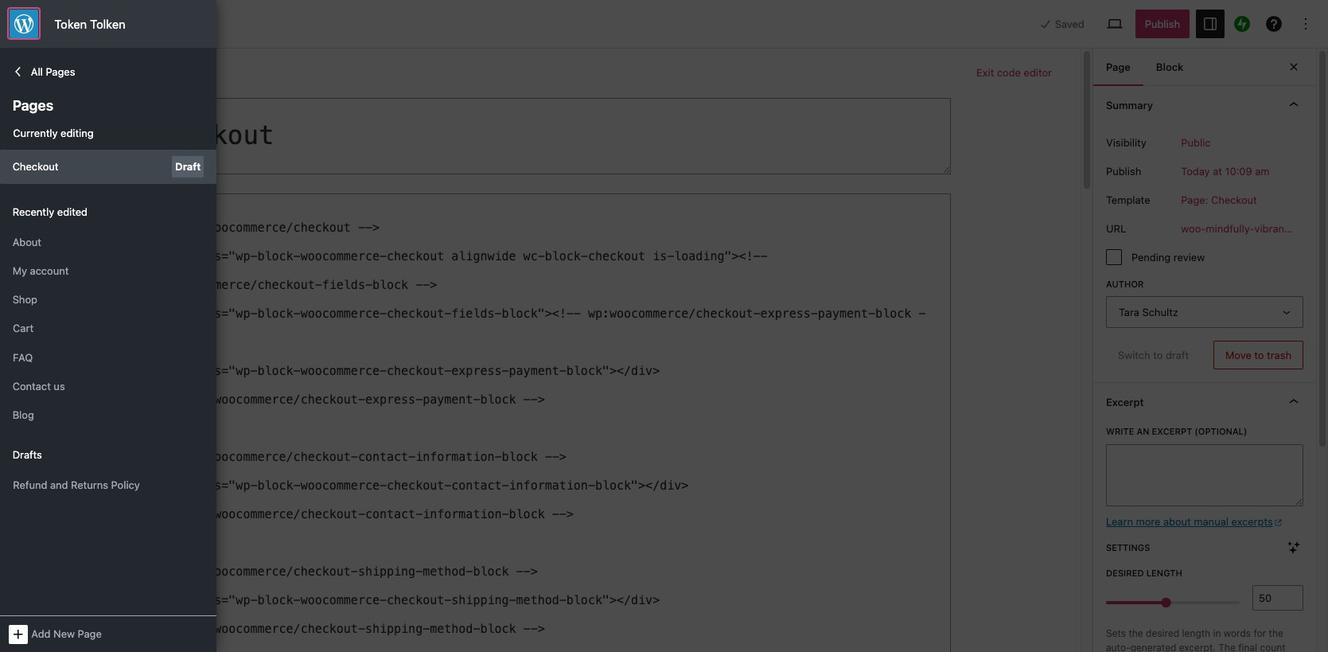Task type: locate. For each thing, give the bounding box(es) containing it.
excerpt button
[[1094, 383, 1317, 421]]

switch to draft
[[1119, 349, 1190, 362]]

token
[[54, 16, 87, 31]]

code right all
[[57, 66, 82, 79]]

saved
[[1056, 18, 1085, 30]]

1 code from the left
[[57, 66, 82, 79]]

page
[[1107, 61, 1131, 73], [77, 628, 101, 640]]

draft
[[1166, 349, 1190, 362]]

switch
[[1119, 349, 1151, 362]]

drafts
[[13, 448, 42, 461]]

an
[[1137, 426, 1150, 437]]

all pages
[[31, 65, 75, 78]]

excerpt
[[1107, 396, 1144, 409]]

0 horizontal spatial the
[[1129, 628, 1144, 640]]

and
[[50, 479, 68, 491]]

pages right all
[[46, 65, 75, 78]]

about link
[[0, 228, 217, 256]]

page right new
[[77, 628, 101, 640]]

generated
[[1131, 642, 1177, 652]]

write
[[1107, 426, 1135, 437]]

Desired length number field
[[1253, 585, 1304, 611]]

advanced ai options image
[[1285, 538, 1304, 557]]

checkout
[[13, 160, 59, 173]]

faq
[[13, 351, 33, 363]]

to left trash
[[1255, 349, 1265, 362]]

0 vertical spatial page
[[1107, 61, 1131, 73]]

code right exit
[[998, 66, 1022, 79]]

code inside button
[[998, 66, 1022, 79]]

sets the desired length in words for the auto-generated excerpt. the final coun
[[1107, 628, 1286, 652]]

editor
[[1024, 66, 1053, 79]]

1 vertical spatial page
[[77, 628, 101, 640]]

1 horizontal spatial page
[[1107, 61, 1131, 73]]

0 vertical spatial pages
[[46, 65, 75, 78]]

publish
[[1107, 165, 1142, 177]]

account
[[30, 264, 69, 277]]

Add title text field
[[130, 98, 951, 174]]

shop link
[[0, 286, 217, 313]]

summary button
[[1094, 86, 1317, 124]]

page up summary
[[1107, 61, 1131, 73]]

pages
[[46, 65, 75, 78], [13, 97, 54, 114]]

code
[[57, 66, 82, 79], [998, 66, 1022, 79]]

2 code from the left
[[998, 66, 1022, 79]]

(optional)
[[1195, 426, 1248, 437]]

blog link
[[0, 401, 217, 428]]

draft
[[175, 160, 201, 173]]

final
[[1239, 642, 1258, 652]]

length up excerpt. in the bottom right of the page
[[1183, 628, 1211, 640]]

recently edited
[[13, 205, 88, 218]]

learn
[[1107, 515, 1134, 528]]

the right sets
[[1129, 628, 1144, 640]]

0 horizontal spatial code
[[57, 66, 82, 79]]

the
[[1129, 628, 1144, 640], [1270, 628, 1284, 640]]

1 horizontal spatial code
[[998, 66, 1022, 79]]

contact us
[[13, 380, 65, 392]]

summary
[[1107, 99, 1154, 111]]

Pending review checkbox
[[1107, 249, 1123, 265]]

pages up currently
[[13, 97, 54, 114]]

url
[[1107, 222, 1127, 235]]

to
[[1154, 349, 1164, 362], [1255, 349, 1265, 362]]

about
[[13, 235, 42, 248]]

refund and returns policy link
[[0, 472, 217, 499]]

length right desired
[[1147, 568, 1183, 578]]

0 horizontal spatial to
[[1154, 349, 1164, 362]]

page inside button
[[1107, 61, 1131, 73]]

excerpt
[[1153, 426, 1193, 437]]

excerpts
[[1232, 515, 1274, 528]]

my account link
[[0, 257, 217, 284]]

pending review
[[1132, 251, 1206, 264]]

the right for
[[1270, 628, 1284, 640]]

desired
[[1147, 628, 1180, 640]]

add new page link
[[0, 616, 217, 652]]

settings image
[[1201, 14, 1221, 33]]

editing
[[19, 66, 54, 79]]

learn more about manual excerpts link
[[1107, 515, 1284, 528]]

1 horizontal spatial the
[[1270, 628, 1284, 640]]

manual
[[1195, 515, 1229, 528]]

1 vertical spatial length
[[1183, 628, 1211, 640]]

1 horizontal spatial to
[[1255, 349, 1265, 362]]

excerpt.
[[1180, 642, 1216, 652]]

1 to from the left
[[1154, 349, 1164, 362]]

pending
[[1132, 251, 1171, 264]]

refund
[[13, 479, 47, 491]]

move to trash button
[[1214, 341, 1304, 370]]

sets
[[1107, 628, 1127, 640]]

2 to from the left
[[1255, 349, 1265, 362]]

code for editing
[[57, 66, 82, 79]]

exit code editor button
[[968, 58, 1062, 87]]

block
[[1157, 61, 1184, 73]]

my account
[[13, 264, 69, 277]]

0 horizontal spatial page
[[77, 628, 101, 640]]

length
[[1147, 568, 1183, 578], [1183, 628, 1211, 640]]

the
[[1219, 642, 1236, 652]]

trash
[[1268, 349, 1292, 362]]

to left draft
[[1154, 349, 1164, 362]]

close settings image
[[1285, 57, 1304, 76]]

for
[[1254, 628, 1267, 640]]

contact us link
[[0, 372, 217, 400]]

page button
[[1094, 48, 1144, 86]]



Task type: vqa. For each thing, say whether or not it's contained in the screenshot.
the bottommost Stock
no



Task type: describe. For each thing, give the bounding box(es) containing it.
settings
[[1107, 542, 1151, 553]]

shop
[[13, 293, 38, 306]]

contact
[[13, 380, 51, 392]]

desired length
[[1107, 568, 1183, 578]]

editing code
[[19, 66, 82, 79]]

desired
[[1107, 568, 1145, 578]]

editing
[[60, 127, 93, 139]]

Write an excerpt (optional) text field
[[1107, 444, 1304, 506]]

length inside sets the desired length in words for the auto-generated excerpt. the final coun
[[1183, 628, 1211, 640]]

words
[[1224, 628, 1252, 640]]

more
[[1137, 515, 1161, 528]]

learn more about manual excerpts
[[1107, 515, 1274, 528]]

review
[[1174, 251, 1206, 264]]

Start writing with text or HTML text field
[[130, 193, 951, 652]]

tolken
[[90, 16, 125, 31]]

move
[[1226, 349, 1252, 362]]

token tolken
[[54, 16, 125, 31]]

refund and returns policy
[[13, 479, 140, 491]]

faq link
[[0, 344, 217, 371]]

returns
[[71, 479, 108, 491]]

saved button
[[1027, 10, 1095, 38]]

code for exit
[[998, 66, 1022, 79]]

block button
[[1144, 48, 1197, 86]]

move to trash
[[1226, 349, 1292, 362]]

switch to draft button
[[1107, 341, 1202, 370]]

add new page
[[31, 628, 101, 640]]

in
[[1214, 628, 1222, 640]]

cart
[[13, 322, 33, 335]]

my
[[13, 264, 27, 277]]

site icon image
[[10, 9, 38, 38]]

visibility
[[1107, 136, 1147, 149]]

add
[[31, 628, 50, 640]]

template
[[1107, 193, 1151, 206]]

all
[[31, 65, 43, 78]]

about
[[1164, 515, 1192, 528]]

exit
[[977, 66, 995, 79]]

recently
[[13, 205, 55, 218]]

auto-
[[1107, 642, 1131, 652]]

write an excerpt (optional)
[[1107, 426, 1248, 437]]

page inside block editor sidebar dialog
[[77, 628, 101, 640]]

us
[[54, 380, 65, 392]]

cart link
[[0, 315, 217, 342]]

exit code editor
[[977, 66, 1053, 79]]

all pages link
[[0, 57, 217, 86]]

policy
[[111, 479, 140, 491]]

blog
[[13, 408, 34, 421]]

1 vertical spatial pages
[[13, 97, 54, 114]]

currently
[[13, 127, 57, 139]]

currently editing
[[13, 127, 93, 139]]

to for draft
[[1154, 349, 1164, 362]]

edited
[[57, 205, 88, 218]]

new
[[53, 628, 75, 640]]

0 vertical spatial length
[[1147, 568, 1183, 578]]

to for trash
[[1255, 349, 1265, 362]]

block editor sidebar dialog
[[0, 0, 217, 652]]

1 the from the left
[[1129, 628, 1144, 640]]

2 the from the left
[[1270, 628, 1284, 640]]



